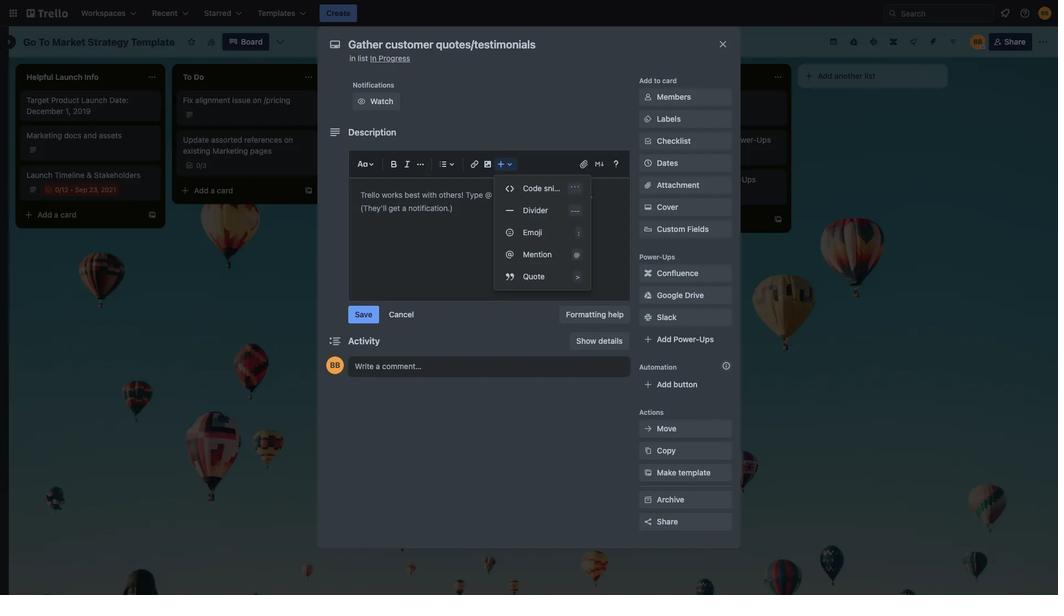 Task type: vqa. For each thing, say whether or not it's contained in the screenshot.
Messaging Doc 2020
yes



Task type: locate. For each thing, give the bounding box(es) containing it.
marketing for marketing docs and assets
[[26, 131, 62, 140]]

dates button
[[639, 154, 732, 172]]

on down messaging doc link
[[721, 135, 730, 144]]

board link
[[222, 33, 269, 51]]

card up fields
[[687, 215, 703, 224]]

training for sales
[[674, 175, 702, 184]]

pages
[[250, 146, 272, 155]]

card down update assorted references on existing marketing pages
[[217, 186, 233, 195]]

gather customer quotes/testimonials link
[[340, 95, 467, 117]]

on right issue
[[253, 96, 262, 105]]

sm image left the watch
[[356, 96, 367, 107]]

1 nov from the top
[[666, 111, 678, 119]]

19,
[[520, 150, 529, 158]]

update assorted references on existing marketing pages link
[[183, 134, 311, 157]]

add a card
[[351, 131, 390, 140], [194, 186, 233, 195], [37, 210, 77, 219], [664, 215, 703, 224]]

card down •
[[60, 210, 77, 219]]

cover link
[[639, 198, 732, 216]]

1 vertical spatial launch
[[26, 171, 52, 180]]

add
[[818, 71, 833, 80], [639, 77, 652, 84], [351, 131, 365, 140], [194, 186, 209, 195], [37, 210, 52, 219], [664, 215, 678, 224], [657, 335, 672, 344], [657, 380, 672, 389]]

date:
[[109, 96, 128, 105]]

marketing up nov 9, 2020 option
[[653, 135, 688, 144]]

view markdown image
[[594, 159, 605, 170]]

in-app announcement
[[496, 175, 576, 184]]

power- right the on
[[717, 175, 742, 184]]

marketing inside marketing docs and assets link
[[26, 131, 62, 140]]

add a card button down the 3
[[176, 182, 300, 200]]

power ups image
[[909, 37, 918, 46]]

add a card button for marketing docs and assets
[[20, 206, 143, 224]]

marketing
[[26, 131, 62, 140], [653, 135, 688, 144], [213, 146, 248, 155]]

Nov 9, 2020 checkbox
[[653, 148, 707, 161]]

2020 right 31,
[[531, 373, 547, 381]]

sm image inside labels link
[[643, 114, 654, 125]]

6 sm image from the top
[[643, 467, 654, 478]]

0 vertical spatial share button
[[989, 33, 1032, 51]]

0 horizontal spatial on
[[253, 96, 262, 105]]

marketing down assorted
[[213, 146, 248, 155]]

sm image for slack
[[643, 312, 654, 323]]

automation
[[639, 363, 677, 371]]

jul left 31,
[[509, 373, 518, 381]]

Jul 23, 2020 checkbox
[[496, 187, 552, 201]]

0 horizontal spatial share button
[[639, 513, 732, 531]]

1 vertical spatial jul
[[509, 190, 518, 198]]

in progress link
[[370, 54, 410, 63]]

0 horizontal spatial 0
[[55, 186, 59, 193]]

2020 down 'in-app announcement'
[[532, 190, 548, 198]]

menu
[[494, 177, 591, 288]]

nov up dates at top
[[666, 150, 678, 158]]

0 vertical spatial 0
[[196, 162, 200, 169]]

1 vertical spatial training
[[674, 175, 702, 184]]

1 vertical spatial create from template… image
[[148, 211, 157, 219]]

confluence
[[657, 269, 699, 278]]

2020 inside option
[[531, 150, 547, 158]]

search image
[[889, 9, 897, 18]]

marketing inside marketing training on power-ups link
[[653, 135, 688, 144]]

0 vertical spatial nov
[[666, 111, 678, 119]]

sm image left google
[[643, 290, 654, 301]]

2020 inside option
[[688, 150, 704, 158]]

training
[[690, 135, 719, 144], [674, 175, 702, 184]]

1 horizontal spatial list
[[865, 71, 876, 80]]

0 vertical spatial bob builder (bobbuilder40) image
[[971, 34, 986, 50]]

bob builder (bobbuilder40) image
[[971, 34, 986, 50], [326, 357, 344, 374]]

2020 for in-app announcement
[[532, 190, 548, 198]]

sm image
[[356, 96, 367, 107], [643, 290, 654, 301], [643, 312, 654, 323], [643, 423, 654, 434], [643, 445, 654, 456]]

1 horizontal spatial share
[[1005, 37, 1026, 46]]

0 horizontal spatial marketing
[[26, 131, 62, 140]]

23, right sep
[[89, 186, 99, 193]]

sales training on power-ups link
[[653, 174, 781, 185]]

share button down 0 notifications icon
[[989, 33, 1032, 51]]

a up custom fields
[[680, 215, 685, 224]]

save
[[355, 310, 373, 319]]

card for marketing docs and assets
[[60, 210, 77, 219]]

1 horizontal spatial marketing
[[213, 146, 248, 155]]

divider
[[523, 206, 548, 215]]

&
[[87, 171, 92, 180]]

7 sm image from the top
[[643, 494, 654, 505]]

power- down slack
[[674, 335, 700, 344]]

docs
[[64, 131, 81, 140]]

Nov 13, 2020 checkbox
[[653, 108, 710, 121]]

sm image for copy
[[643, 445, 654, 456]]

sm image left checklist
[[643, 136, 654, 147]]

on inside update assorted references on existing marketing pages
[[284, 135, 293, 144]]

on right "references"
[[284, 135, 293, 144]]

4 sm image from the top
[[643, 202, 654, 213]]

sm image left make
[[643, 467, 654, 478]]

training up nov 14, 2020
[[674, 175, 702, 184]]

text styles image
[[356, 158, 369, 171]]

training inside sales training on power-ups link
[[674, 175, 702, 184]]

share left the show menu icon
[[1005, 37, 1026, 46]]

sm image for checklist
[[643, 136, 654, 147]]

italic ⌘i image
[[401, 158, 414, 171]]

1 - from the left
[[571, 207, 574, 214]]

share button
[[989, 33, 1032, 51], [639, 513, 732, 531]]

3 nov from the top
[[666, 190, 678, 198]]

1 horizontal spatial on
[[284, 135, 293, 144]]

0 vertical spatial jul
[[509, 150, 518, 158]]

december
[[26, 107, 63, 116]]

marketing training on power-ups
[[653, 135, 771, 144]]

marketing down december
[[26, 131, 62, 140]]

0 horizontal spatial /
[[59, 186, 61, 193]]

nov for marketing
[[666, 150, 678, 158]]

0 vertical spatial launch
[[81, 96, 107, 105]]

star or unstar board image
[[187, 37, 196, 46]]

0 / 3
[[196, 162, 207, 169]]

sm image inside the checklist link
[[643, 136, 654, 147]]

customize views image
[[275, 36, 286, 47]]

on inside "link"
[[253, 96, 262, 105]]

jul for newsletter
[[509, 373, 518, 381]]

power- down messaging doc link
[[732, 135, 757, 144]]

training up nov 9, 2020
[[690, 135, 719, 144]]

add a card down 12
[[37, 210, 77, 219]]

0 vertical spatial share
[[1005, 37, 1026, 46]]

sm image inside 'copy' link
[[643, 445, 654, 456]]

add inside 'button'
[[657, 380, 672, 389]]

1 vertical spatial nov
[[666, 150, 678, 158]]

quote
[[523, 272, 545, 281]]

None text field
[[343, 34, 707, 54]]

a down update assorted references on existing marketing pages
[[211, 186, 215, 195]]

formatting
[[566, 310, 606, 319]]

sm image inside archive "link"
[[643, 494, 654, 505]]

/ for 12
[[59, 186, 61, 193]]

create from template… image for update assorted references on existing marketing pages
[[304, 186, 313, 195]]

0 vertical spatial /
[[200, 162, 202, 169]]

1 horizontal spatial 23,
[[520, 190, 530, 198]]

and
[[83, 131, 97, 140]]

training inside marketing training on power-ups link
[[690, 135, 719, 144]]

card right to
[[662, 77, 677, 84]]

add a card down quotes/testimonials
[[351, 131, 390, 140]]

list inside button
[[865, 71, 876, 80]]

primary element
[[0, 0, 1058, 26]]

checklist
[[657, 136, 691, 146]]

code
[[523, 184, 542, 193]]

1 vertical spatial share
[[657, 517, 678, 526]]

nov for messaging
[[666, 111, 678, 119]]

0 left 12
[[55, 186, 59, 193]]

sm image inside the watch button
[[356, 96, 367, 107]]

custom
[[657, 225, 685, 234]]

add a card button down sep
[[20, 206, 143, 224]]

sm image left cover
[[643, 202, 654, 213]]

2020 right 14,
[[691, 190, 707, 198]]

1 horizontal spatial launch
[[81, 96, 107, 105]]

23,
[[89, 186, 99, 193], [520, 190, 530, 198]]

23, right "code snippet" icon
[[520, 190, 530, 198]]

attachment button
[[639, 176, 732, 194]]

/
[[200, 162, 202, 169], [59, 186, 61, 193]]

nov left 13,
[[666, 111, 678, 119]]

list right in
[[358, 54, 368, 63]]

0 for 0 / 3
[[196, 162, 200, 169]]

0 horizontal spatial launch
[[26, 171, 52, 180]]

sm image down actions
[[643, 423, 654, 434]]

launch timeline & stakeholders link
[[26, 170, 154, 181]]

2020 for email newsletter
[[531, 373, 547, 381]]

1 vertical spatial /
[[59, 186, 61, 193]]

a down "0 / 12 • sep 23, 2021"
[[54, 210, 58, 219]]

0 horizontal spatial share
[[657, 517, 678, 526]]

2 horizontal spatial marketing
[[653, 135, 688, 144]]

sm image for members
[[643, 92, 654, 103]]

1 sm image from the top
[[643, 92, 654, 103]]

show details
[[577, 337, 623, 346]]

in-app announcement link
[[496, 174, 624, 185]]

2 vertical spatial nov
[[666, 190, 678, 198]]

2020
[[691, 111, 707, 119], [531, 150, 547, 158], [688, 150, 704, 158], [532, 190, 548, 198], [691, 190, 707, 198], [531, 373, 547, 381]]

menu containing code snippet
[[494, 177, 591, 288]]

in-
[[496, 175, 506, 184]]

card for update assorted references on existing marketing pages
[[217, 186, 233, 195]]

0 left the 3
[[196, 162, 200, 169]]

formatting help
[[566, 310, 624, 319]]

a for marketing docs and assets
[[54, 210, 58, 219]]

sm image left labels
[[643, 114, 654, 125]]

bob builder (bobbuilder40) image
[[1038, 7, 1052, 20]]

add button
[[657, 380, 698, 389]]

nov
[[666, 111, 678, 119], [666, 150, 678, 158], [666, 190, 678, 198]]

a for marketing training on power-ups
[[680, 215, 685, 224]]

jul down app
[[509, 190, 518, 198]]

add a card button down nov 14, 2020
[[646, 211, 769, 228]]

jul left 19,
[[509, 150, 518, 158]]

sm image inside the 'make template' link
[[643, 467, 654, 478]]

1 horizontal spatial bob builder (bobbuilder40) image
[[971, 34, 986, 50]]

/ down the 'existing'
[[200, 162, 202, 169]]

archive link
[[639, 491, 732, 509]]

members
[[657, 92, 691, 101]]

sm image
[[643, 92, 654, 103], [643, 114, 654, 125], [643, 136, 654, 147], [643, 202, 654, 213], [643, 268, 654, 279], [643, 467, 654, 478], [643, 494, 654, 505]]

members link
[[639, 88, 732, 106]]

sm image down power-ups
[[643, 268, 654, 279]]

1 vertical spatial list
[[865, 71, 876, 80]]

launch up 2019
[[81, 96, 107, 105]]

share
[[1005, 37, 1026, 46], [657, 517, 678, 526]]

show menu image
[[1038, 36, 1049, 47]]

1 vertical spatial 0
[[55, 186, 59, 193]]

create from template… image
[[304, 186, 313, 195], [148, 211, 157, 219]]

sales training on power-ups
[[653, 175, 756, 184]]

marketing for marketing training on power-ups
[[653, 135, 688, 144]]

2 sm image from the top
[[643, 114, 654, 125]]

sm image left slack
[[643, 312, 654, 323]]

marketing inside update assorted references on existing marketing pages
[[213, 146, 248, 155]]

3 jul from the top
[[509, 373, 518, 381]]

share for bottommost "share" button
[[657, 517, 678, 526]]

add another list button
[[798, 64, 948, 88]]

1 vertical spatial bob builder (bobbuilder40) image
[[326, 357, 344, 374]]

/ left •
[[59, 186, 61, 193]]

sm image for archive
[[643, 494, 654, 505]]

23, inside option
[[520, 190, 530, 198]]

add a card down the 3
[[194, 186, 233, 195]]

sm image down add to card
[[643, 92, 654, 103]]

2 nov from the top
[[666, 150, 678, 158]]

app
[[506, 175, 520, 184]]

link image
[[468, 158, 481, 171]]

1 jul from the top
[[509, 150, 518, 158]]

1 horizontal spatial /
[[200, 162, 202, 169]]

watch button
[[353, 93, 400, 110]]

2020 right 9,
[[688, 150, 704, 158]]

power-ups
[[639, 253, 675, 261]]

0 vertical spatial list
[[358, 54, 368, 63]]

sm image for make template
[[643, 467, 654, 478]]

sm image left archive
[[643, 494, 654, 505]]

1 horizontal spatial create from template… image
[[304, 186, 313, 195]]

add a card up custom fields
[[664, 215, 703, 224]]

open help dialog image
[[610, 158, 623, 171]]

1 horizontal spatial share button
[[989, 33, 1032, 51]]

share down archive
[[657, 517, 678, 526]]

on
[[253, 96, 262, 105], [284, 135, 293, 144], [721, 135, 730, 144]]

email newsletter
[[496, 358, 556, 367]]

make template
[[657, 468, 711, 477]]

2 vertical spatial jul
[[509, 373, 518, 381]]

in list in progress
[[349, 54, 410, 63]]

sm image left copy
[[643, 445, 654, 456]]

2020 right 13,
[[691, 111, 707, 119]]

5 sm image from the top
[[643, 268, 654, 279]]

nov inside option
[[666, 150, 678, 158]]

2020 right 19,
[[531, 150, 547, 158]]

nov down attachment
[[666, 190, 678, 198]]

template
[[679, 468, 711, 477]]

0 vertical spatial create from template… image
[[304, 186, 313, 195]]

0 vertical spatial training
[[690, 135, 719, 144]]

Jul 19, 2020 checkbox
[[496, 148, 551, 161]]

0 horizontal spatial create from template… image
[[148, 211, 157, 219]]

-
[[571, 207, 574, 214], [574, 207, 577, 214], [577, 207, 580, 214]]

list
[[358, 54, 368, 63], [865, 71, 876, 80]]

launch left timeline
[[26, 171, 52, 180]]

jul inside option
[[509, 150, 518, 158]]

fix alignment issue on /pricing link
[[183, 95, 311, 106]]

share button down archive "link"
[[639, 513, 732, 531]]

market
[[52, 36, 85, 48]]

Nov 14, 2020 checkbox
[[653, 187, 711, 201]]

0 horizontal spatial bob builder (bobbuilder40) image
[[326, 357, 344, 374]]

menu inside editor toolbar toolbar
[[494, 177, 591, 288]]

2020 for marketing training on power-ups
[[688, 150, 704, 158]]

archive
[[657, 495, 685, 504]]

customer
[[366, 96, 399, 105]]

3 sm image from the top
[[643, 136, 654, 147]]

sm image inside cover link
[[643, 202, 654, 213]]

actions
[[639, 408, 664, 416]]

sm image inside move link
[[643, 423, 654, 434]]

mention
[[523, 250, 552, 259]]

list right another
[[865, 71, 876, 80]]

card for marketing training on power-ups
[[687, 215, 703, 224]]

1 horizontal spatial 0
[[196, 162, 200, 169]]

sm image inside members link
[[643, 92, 654, 103]]

emoji
[[523, 228, 542, 237]]

2 jul from the top
[[509, 190, 518, 198]]



Task type: describe. For each thing, give the bounding box(es) containing it.
watch
[[370, 97, 393, 106]]

cancel
[[389, 310, 414, 319]]

add a card for marketing docs and assets
[[37, 210, 77, 219]]

a for update assorted references on existing marketing pages
[[211, 186, 215, 195]]

31,
[[520, 373, 529, 381]]

open information menu image
[[1020, 8, 1031, 19]]

to
[[654, 77, 661, 84]]

0 for 0 / 12 • sep 23, 2021
[[55, 186, 59, 193]]

checklist link
[[639, 132, 732, 150]]

14,
[[680, 190, 689, 198]]

bold ⌘b image
[[388, 158, 401, 171]]

Write a comment text field
[[348, 357, 631, 376]]

assets
[[99, 131, 122, 140]]

2 - from the left
[[574, 207, 577, 214]]

custom fields button
[[639, 224, 732, 235]]

quote image
[[503, 270, 516, 283]]

sm image for watch
[[356, 96, 367, 107]]

help
[[608, 310, 624, 319]]

3 - from the left
[[577, 207, 580, 214]]

cover
[[657, 203, 678, 212]]

copy
[[657, 446, 676, 455]]

jul 31, 2020
[[509, 373, 547, 381]]

references
[[244, 135, 282, 144]]

nov 9, 2020
[[666, 150, 704, 158]]

0 horizontal spatial list
[[358, 54, 368, 63]]

quotes/testimonials
[[340, 107, 409, 116]]

•
[[70, 186, 73, 193]]

marketing training on power-ups link
[[653, 134, 781, 146]]

more formatting image
[[414, 158, 427, 171]]

sm image for move
[[643, 423, 654, 434]]

marketing docs and assets
[[26, 131, 122, 140]]

labels link
[[639, 110, 732, 128]]

image image
[[481, 158, 494, 171]]

add power-ups link
[[639, 331, 732, 348]]

activity
[[348, 336, 380, 346]]

custom fields
[[657, 225, 709, 234]]

move link
[[639, 420, 732, 438]]

add to card
[[639, 77, 677, 84]]

nov for sales
[[666, 190, 678, 198]]

sm image for confluence
[[643, 268, 654, 279]]

fix
[[183, 96, 193, 105]]

target
[[26, 96, 49, 105]]

template
[[131, 36, 175, 48]]

/ for 3
[[200, 162, 202, 169]]

target product launch date: december 1, 2019 link
[[26, 95, 154, 117]]

notifications
[[353, 81, 394, 89]]

messaging
[[653, 96, 691, 105]]

create from template… image
[[774, 215, 783, 224]]

sm image for labels
[[643, 114, 654, 125]]

dates
[[657, 158, 678, 168]]

Jul 31, 2020 checkbox
[[496, 370, 551, 384]]

details
[[599, 337, 623, 346]]

attach and insert link image
[[579, 159, 590, 170]]

show details link
[[570, 332, 629, 350]]

doc
[[693, 96, 707, 105]]

0 horizontal spatial 23,
[[89, 186, 99, 193]]

fields
[[687, 225, 709, 234]]

add a card for marketing training on power-ups
[[664, 215, 703, 224]]

3
[[202, 162, 207, 169]]

workspace visible image
[[207, 37, 216, 46]]

on for references
[[284, 135, 293, 144]]

description
[[348, 127, 396, 138]]

gather
[[340, 96, 364, 105]]

mention image
[[503, 248, 516, 261]]

add a card for update assorted references on existing marketing pages
[[194, 186, 233, 195]]

@
[[574, 251, 580, 259]]

create from template… image for marketing docs and assets
[[148, 211, 157, 219]]

save button
[[348, 306, 379, 324]]

add a card button for marketing training on power-ups
[[646, 211, 769, 228]]

google
[[657, 291, 683, 300]]

:
[[578, 229, 580, 236]]

Board name text field
[[18, 33, 180, 51]]

drive
[[685, 291, 704, 300]]

Search field
[[897, 5, 994, 21]]

google drive
[[657, 291, 704, 300]]

2 horizontal spatial on
[[721, 135, 730, 144]]

code snippet image
[[503, 182, 516, 195]]

sm image for google drive
[[643, 290, 654, 301]]

---
[[571, 207, 580, 214]]

fix alignment issue on /pricing
[[183, 96, 290, 105]]

gather customer quotes/testimonials
[[340, 96, 409, 116]]

2020 for sales training on power-ups
[[691, 190, 707, 198]]

code snippet ```
[[523, 184, 580, 193]]

board
[[241, 37, 263, 46]]

attachment
[[657, 181, 700, 190]]

announcement
[[522, 175, 576, 184]]

/pricing
[[264, 96, 290, 105]]

12
[[61, 186, 68, 193]]

0 notifications image
[[999, 7, 1012, 20]]

snippet
[[544, 184, 571, 193]]

>
[[576, 273, 580, 281]]

formatting help link
[[560, 306, 631, 324]]

on for issue
[[253, 96, 262, 105]]

add a card button for update assorted references on existing marketing pages
[[176, 182, 300, 200]]

issue
[[232, 96, 251, 105]]

alignment
[[195, 96, 230, 105]]

power- up the confluence
[[639, 253, 662, 261]]

training for marketing
[[690, 135, 719, 144]]

0 / 12 • sep 23, 2021
[[55, 186, 116, 193]]

add a card button up bold ⌘b image
[[333, 127, 456, 144]]

on
[[704, 175, 715, 184]]

nov 13, 2020
[[666, 111, 707, 119]]

2020 for messaging doc
[[691, 111, 707, 119]]

calendar power-up image
[[829, 37, 838, 46]]

add inside button
[[818, 71, 833, 80]]

messaging doc link
[[653, 95, 781, 106]]

sm image for cover
[[643, 202, 654, 213]]

messaging doc
[[653, 96, 707, 105]]

go
[[23, 36, 36, 48]]

copy link
[[639, 442, 732, 460]]

card down quotes/testimonials
[[373, 131, 390, 140]]

create
[[326, 9, 351, 18]]

add button button
[[639, 376, 732, 394]]

jul for app
[[509, 190, 518, 198]]

emoji image
[[503, 226, 516, 239]]

assorted
[[211, 135, 242, 144]]

show
[[577, 337, 597, 346]]

email newsletter link
[[496, 357, 624, 368]]

timeline
[[55, 171, 85, 180]]

editor toolbar toolbar
[[354, 155, 625, 290]]

email
[[496, 358, 515, 367]]

share for the rightmost "share" button
[[1005, 37, 1026, 46]]

1 vertical spatial share button
[[639, 513, 732, 531]]

divider image
[[503, 204, 516, 217]]

product
[[51, 96, 79, 105]]

9,
[[680, 150, 686, 158]]

launch inside target product launch date: december 1, 2019
[[81, 96, 107, 105]]

add another list
[[818, 71, 876, 80]]

marketing docs and assets link
[[26, 130, 154, 141]]

add power-ups
[[657, 335, 714, 344]]

slack
[[657, 313, 677, 322]]

stakeholders
[[94, 171, 141, 180]]

Main content area, start typing to enter text. text field
[[360, 189, 618, 215]]

update
[[183, 135, 209, 144]]

a down quotes/testimonials
[[367, 131, 371, 140]]

lists image
[[437, 158, 450, 171]]

switch to… image
[[8, 8, 19, 19]]

13,
[[680, 111, 689, 119]]

target product launch date: december 1, 2019
[[26, 96, 128, 116]]

jul 23, 2020
[[509, 190, 548, 198]]



